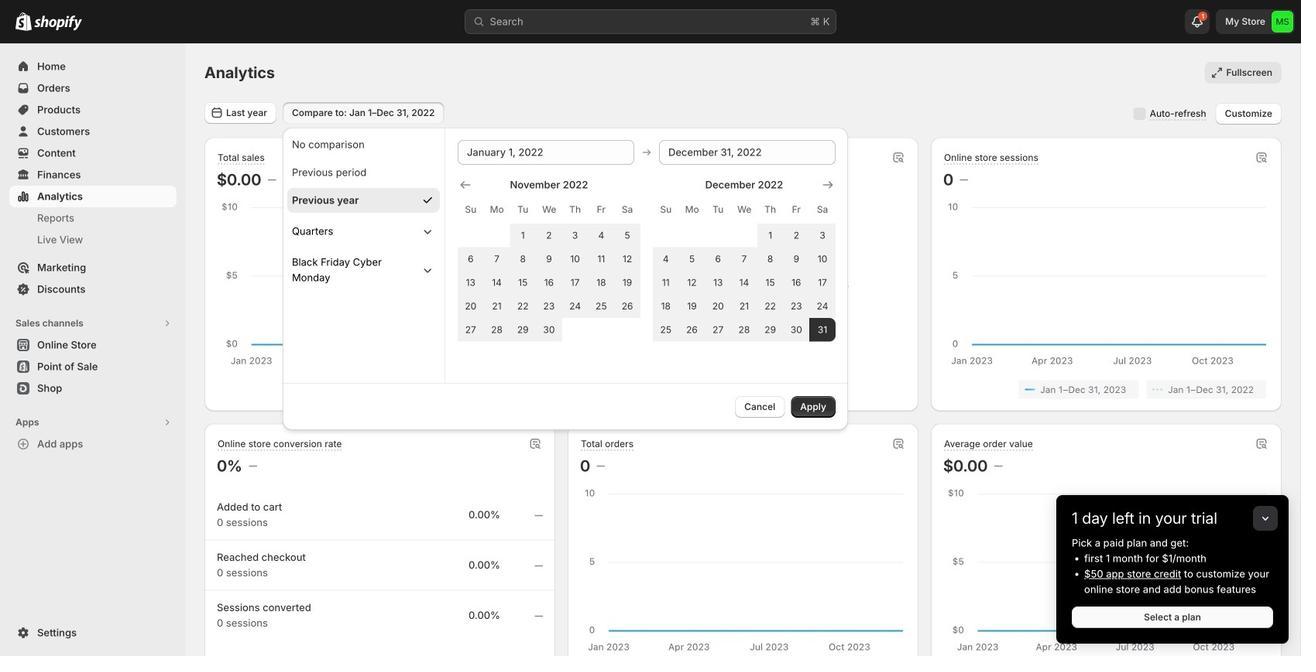 Task type: describe. For each thing, give the bounding box(es) containing it.
1 sunday element from the left
[[458, 196, 484, 224]]

monday element for 2nd sunday element from left
[[679, 196, 705, 224]]

tuesday element for 2nd sunday element from left's monday element
[[705, 196, 731, 224]]

1 list from the left
[[220, 381, 540, 399]]

monday element for 2nd sunday element from right
[[484, 196, 510, 224]]

0 horizontal spatial shopify image
[[15, 12, 32, 31]]

1 yyyy-mm-dd text field from the left
[[458, 140, 634, 165]]

2 sunday element from the left
[[653, 196, 679, 224]]

2 list from the left
[[947, 381, 1267, 399]]

my store image
[[1272, 11, 1294, 33]]

friday element for thursday element for 1st "grid" from right
[[784, 196, 810, 224]]



Task type: locate. For each thing, give the bounding box(es) containing it.
monday element
[[484, 196, 510, 224], [679, 196, 705, 224]]

1 horizontal spatial saturday element
[[810, 196, 836, 224]]

1 horizontal spatial yyyy-mm-dd text field
[[659, 140, 836, 165]]

0 horizontal spatial yyyy-mm-dd text field
[[458, 140, 634, 165]]

1 wednesday element from the left
[[536, 196, 562, 224]]

0 horizontal spatial wednesday element
[[536, 196, 562, 224]]

shopify image
[[15, 12, 32, 31], [34, 15, 82, 31]]

saturday element for thursday element for 1st "grid" from right friday element
[[810, 196, 836, 224]]

0 horizontal spatial grid
[[458, 177, 641, 342]]

thursday element
[[562, 196, 588, 224], [757, 196, 784, 224]]

0 horizontal spatial thursday element
[[562, 196, 588, 224]]

wednesday element
[[536, 196, 562, 224], [731, 196, 757, 224]]

0 horizontal spatial tuesday element
[[510, 196, 536, 224]]

1 horizontal spatial list
[[947, 381, 1267, 399]]

2 yyyy-mm-dd text field from the left
[[659, 140, 836, 165]]

sunday element
[[458, 196, 484, 224], [653, 196, 679, 224]]

tuesday element for monday element related to 2nd sunday element from right
[[510, 196, 536, 224]]

1 saturday element from the left
[[614, 196, 641, 224]]

tuesday element
[[510, 196, 536, 224], [705, 196, 731, 224]]

0 horizontal spatial monday element
[[484, 196, 510, 224]]

1 horizontal spatial friday element
[[784, 196, 810, 224]]

0 horizontal spatial friday element
[[588, 196, 614, 224]]

saturday element for thursday element for 1st "grid" from left's friday element
[[614, 196, 641, 224]]

wednesday element for thursday element for 1st "grid" from left
[[536, 196, 562, 224]]

friday element for thursday element for 1st "grid" from left
[[588, 196, 614, 224]]

list
[[220, 381, 540, 399], [947, 381, 1267, 399]]

1 horizontal spatial tuesday element
[[705, 196, 731, 224]]

1 horizontal spatial shopify image
[[34, 15, 82, 31]]

2 monday element from the left
[[679, 196, 705, 224]]

1 horizontal spatial monday element
[[679, 196, 705, 224]]

2 wednesday element from the left
[[731, 196, 757, 224]]

1 monday element from the left
[[484, 196, 510, 224]]

wednesday element for thursday element for 1st "grid" from right
[[731, 196, 757, 224]]

1 horizontal spatial grid
[[653, 177, 836, 342]]

2 thursday element from the left
[[757, 196, 784, 224]]

2 grid from the left
[[653, 177, 836, 342]]

1 tuesday element from the left
[[510, 196, 536, 224]]

saturday element
[[614, 196, 641, 224], [810, 196, 836, 224]]

2 friday element from the left
[[784, 196, 810, 224]]

grid
[[458, 177, 641, 342], [653, 177, 836, 342]]

0 horizontal spatial sunday element
[[458, 196, 484, 224]]

2 tuesday element from the left
[[705, 196, 731, 224]]

thursday element for 1st "grid" from right
[[757, 196, 784, 224]]

friday element
[[588, 196, 614, 224], [784, 196, 810, 224]]

1 friday element from the left
[[588, 196, 614, 224]]

YYYY-MM-DD text field
[[458, 140, 634, 165], [659, 140, 836, 165]]

2 saturday element from the left
[[810, 196, 836, 224]]

1 horizontal spatial thursday element
[[757, 196, 784, 224]]

thursday element for 1st "grid" from left
[[562, 196, 588, 224]]

1 thursday element from the left
[[562, 196, 588, 224]]

1 horizontal spatial wednesday element
[[731, 196, 757, 224]]

1 grid from the left
[[458, 177, 641, 342]]

0 horizontal spatial list
[[220, 381, 540, 399]]

0 horizontal spatial saturday element
[[614, 196, 641, 224]]

1 horizontal spatial sunday element
[[653, 196, 679, 224]]



